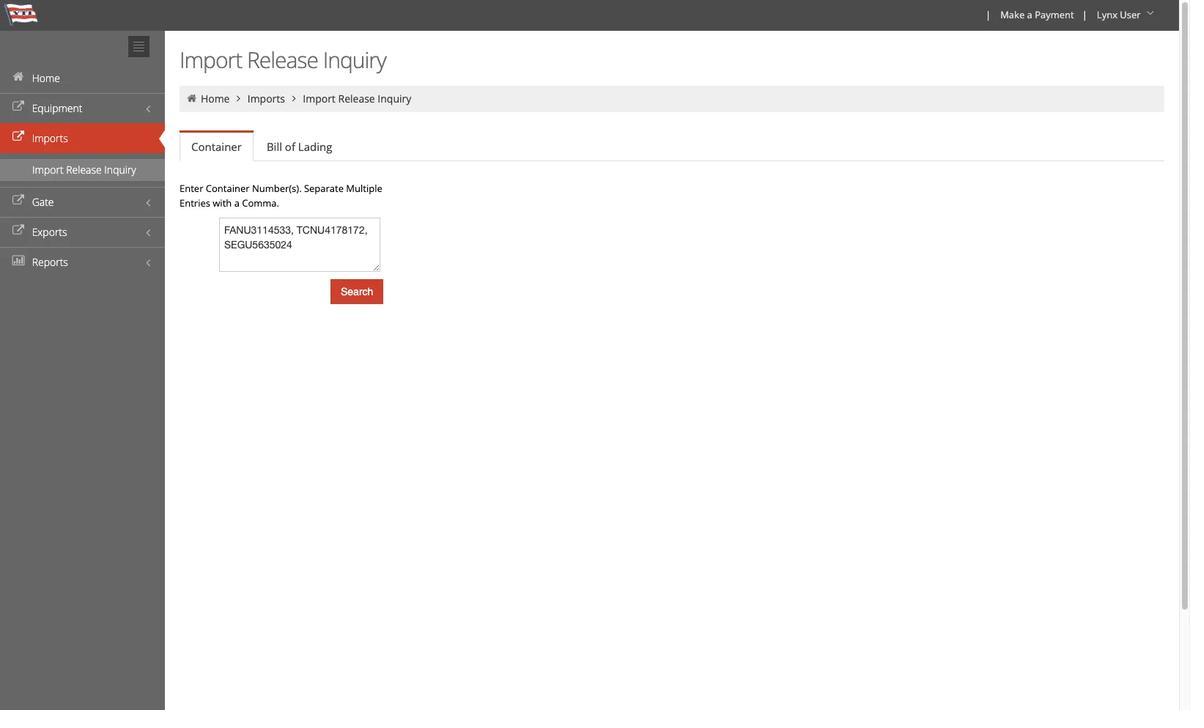 Task type: locate. For each thing, give the bounding box(es) containing it.
0 vertical spatial external link image
[[11, 102, 26, 112]]

1 vertical spatial imports link
[[0, 123, 165, 153]]

a right the with
[[234, 196, 240, 210]]

| left lynx
[[1082, 8, 1087, 21]]

1 vertical spatial a
[[234, 196, 240, 210]]

2 vertical spatial import
[[32, 163, 63, 177]]

external link image left equipment
[[11, 102, 26, 112]]

1 vertical spatial container
[[206, 182, 250, 195]]

angle down image
[[1143, 8, 1158, 18]]

import release inquiry up the gate link
[[32, 163, 136, 177]]

container up the with
[[206, 182, 250, 195]]

0 vertical spatial container
[[191, 139, 242, 154]]

1 vertical spatial home image
[[185, 93, 198, 103]]

0 horizontal spatial release
[[66, 163, 102, 177]]

exports link
[[0, 217, 165, 247]]

1 horizontal spatial import
[[180, 45, 242, 75]]

0 vertical spatial home image
[[11, 72, 26, 82]]

inquiry
[[323, 45, 386, 75], [378, 92, 411, 106], [104, 163, 136, 177]]

imports
[[248, 92, 285, 106], [32, 131, 68, 145]]

make a payment
[[1000, 8, 1074, 21]]

2 horizontal spatial release
[[338, 92, 375, 106]]

0 horizontal spatial a
[[234, 196, 240, 210]]

0 horizontal spatial imports
[[32, 131, 68, 145]]

imports left angle right icon
[[248, 92, 285, 106]]

0 vertical spatial inquiry
[[323, 45, 386, 75]]

search
[[341, 286, 373, 298]]

external link image inside the gate link
[[11, 196, 26, 206]]

import release inquiry link right angle right icon
[[303, 92, 411, 106]]

1 vertical spatial import release inquiry link
[[0, 159, 165, 181]]

lynx user
[[1097, 8, 1141, 21]]

home up equipment
[[32, 71, 60, 85]]

imports down equipment
[[32, 131, 68, 145]]

| left the make
[[986, 8, 991, 21]]

1 vertical spatial home
[[201, 92, 230, 106]]

user
[[1120, 8, 1141, 21]]

1 horizontal spatial |
[[1082, 8, 1087, 21]]

external link image inside equipment link
[[11, 102, 26, 112]]

0 vertical spatial imports
[[248, 92, 285, 106]]

imports link
[[248, 92, 285, 106], [0, 123, 165, 153]]

1 external link image from the top
[[11, 102, 26, 112]]

1 horizontal spatial home image
[[185, 93, 198, 103]]

container up enter
[[191, 139, 242, 154]]

import
[[180, 45, 242, 75], [303, 92, 336, 106], [32, 163, 63, 177]]

external link image for imports
[[11, 132, 26, 142]]

import up gate
[[32, 163, 63, 177]]

make
[[1000, 8, 1025, 21]]

1 vertical spatial external link image
[[11, 132, 26, 142]]

home left angle right image
[[201, 92, 230, 106]]

1 horizontal spatial home
[[201, 92, 230, 106]]

release up angle right icon
[[247, 45, 318, 75]]

a inside the 'enter container number(s).  separate multiple entries with a comma.'
[[234, 196, 240, 210]]

0 vertical spatial imports link
[[248, 92, 285, 106]]

enter container number(s).  separate multiple entries with a comma.
[[180, 182, 382, 210]]

1 horizontal spatial imports link
[[248, 92, 285, 106]]

lading
[[298, 139, 332, 154]]

1 horizontal spatial imports
[[248, 92, 285, 106]]

external link image left gate
[[11, 196, 26, 206]]

make a payment link
[[994, 0, 1079, 31]]

0 horizontal spatial home image
[[11, 72, 26, 82]]

import up angle right image
[[180, 45, 242, 75]]

bar chart image
[[11, 256, 26, 266]]

import right angle right icon
[[303, 92, 336, 106]]

1 | from the left
[[986, 8, 991, 21]]

import release inquiry link
[[303, 92, 411, 106], [0, 159, 165, 181]]

home
[[32, 71, 60, 85], [201, 92, 230, 106]]

0 horizontal spatial home
[[32, 71, 60, 85]]

multiple
[[346, 182, 382, 195]]

import release inquiry right angle right icon
[[303, 92, 411, 106]]

imports link left angle right icon
[[248, 92, 285, 106]]

a right the make
[[1027, 8, 1032, 21]]

1 horizontal spatial import release inquiry link
[[303, 92, 411, 106]]

import release inquiry
[[180, 45, 386, 75], [303, 92, 411, 106], [32, 163, 136, 177]]

0 horizontal spatial import release inquiry link
[[0, 159, 165, 181]]

container
[[191, 139, 242, 154], [206, 182, 250, 195]]

3 external link image from the top
[[11, 196, 26, 206]]

home image left angle right image
[[185, 93, 198, 103]]

external link image down equipment link
[[11, 132, 26, 142]]

1 vertical spatial import
[[303, 92, 336, 106]]

home link left angle right image
[[201, 92, 230, 106]]

1 horizontal spatial release
[[247, 45, 318, 75]]

home link
[[0, 63, 165, 93], [201, 92, 230, 106]]

a
[[1027, 8, 1032, 21], [234, 196, 240, 210]]

0 horizontal spatial imports link
[[0, 123, 165, 153]]

import release inquiry up angle right icon
[[180, 45, 386, 75]]

home image
[[11, 72, 26, 82], [185, 93, 198, 103]]

external link image for equipment
[[11, 102, 26, 112]]

bill of lading link
[[255, 132, 344, 161]]

separate
[[304, 182, 344, 195]]

0 horizontal spatial import
[[32, 163, 63, 177]]

payment
[[1035, 8, 1074, 21]]

external link image inside imports link
[[11, 132, 26, 142]]

2 external link image from the top
[[11, 132, 26, 142]]

0 vertical spatial home
[[32, 71, 60, 85]]

imports link down equipment
[[0, 123, 165, 153]]

1 vertical spatial imports
[[32, 131, 68, 145]]

None text field
[[219, 218, 380, 272]]

|
[[986, 8, 991, 21], [1082, 8, 1087, 21]]

external link image
[[11, 102, 26, 112], [11, 132, 26, 142], [11, 196, 26, 206]]

import for top import release inquiry link
[[303, 92, 336, 106]]

2 horizontal spatial import
[[303, 92, 336, 106]]

release right angle right icon
[[338, 92, 375, 106]]

home image up equipment link
[[11, 72, 26, 82]]

2 vertical spatial external link image
[[11, 196, 26, 206]]

release up the gate link
[[66, 163, 102, 177]]

home link up equipment
[[0, 63, 165, 93]]

0 horizontal spatial |
[[986, 8, 991, 21]]

1 horizontal spatial a
[[1027, 8, 1032, 21]]

external link image for gate
[[11, 196, 26, 206]]

equipment
[[32, 101, 82, 115]]

import release inquiry link up the gate link
[[0, 159, 165, 181]]

release
[[247, 45, 318, 75], [338, 92, 375, 106], [66, 163, 102, 177]]



Task type: describe. For each thing, give the bounding box(es) containing it.
0 vertical spatial import
[[180, 45, 242, 75]]

reports link
[[0, 247, 165, 277]]

gate
[[32, 195, 54, 209]]

2 vertical spatial import release inquiry
[[32, 163, 136, 177]]

0 vertical spatial import release inquiry
[[180, 45, 386, 75]]

entries
[[180, 196, 210, 210]]

equipment link
[[0, 93, 165, 123]]

lynx user link
[[1090, 0, 1163, 31]]

0 vertical spatial a
[[1027, 8, 1032, 21]]

of
[[285, 139, 295, 154]]

enter
[[180, 182, 203, 195]]

0 vertical spatial import release inquiry link
[[303, 92, 411, 106]]

1 vertical spatial import release inquiry
[[303, 92, 411, 106]]

1 vertical spatial release
[[338, 92, 375, 106]]

reports
[[32, 255, 68, 269]]

search button
[[330, 279, 384, 304]]

comma.
[[242, 196, 279, 210]]

bill
[[267, 139, 282, 154]]

exports
[[32, 225, 67, 239]]

angle right image
[[232, 93, 245, 103]]

import for import release inquiry link to the left
[[32, 163, 63, 177]]

gate link
[[0, 187, 165, 217]]

container inside the 'enter container number(s).  separate multiple entries with a comma.'
[[206, 182, 250, 195]]

0 vertical spatial release
[[247, 45, 318, 75]]

number(s).
[[252, 182, 302, 195]]

with
[[213, 196, 232, 210]]

2 | from the left
[[1082, 8, 1087, 21]]

external link image
[[11, 226, 26, 236]]

angle right image
[[288, 93, 300, 103]]

0 horizontal spatial home link
[[0, 63, 165, 93]]

bill of lading
[[267, 139, 332, 154]]

container link
[[180, 133, 253, 161]]

1 horizontal spatial home link
[[201, 92, 230, 106]]

2 vertical spatial release
[[66, 163, 102, 177]]

lynx
[[1097, 8, 1117, 21]]

2 vertical spatial inquiry
[[104, 163, 136, 177]]

1 vertical spatial inquiry
[[378, 92, 411, 106]]



Task type: vqa. For each thing, say whether or not it's contained in the screenshot.
your to the middle
no



